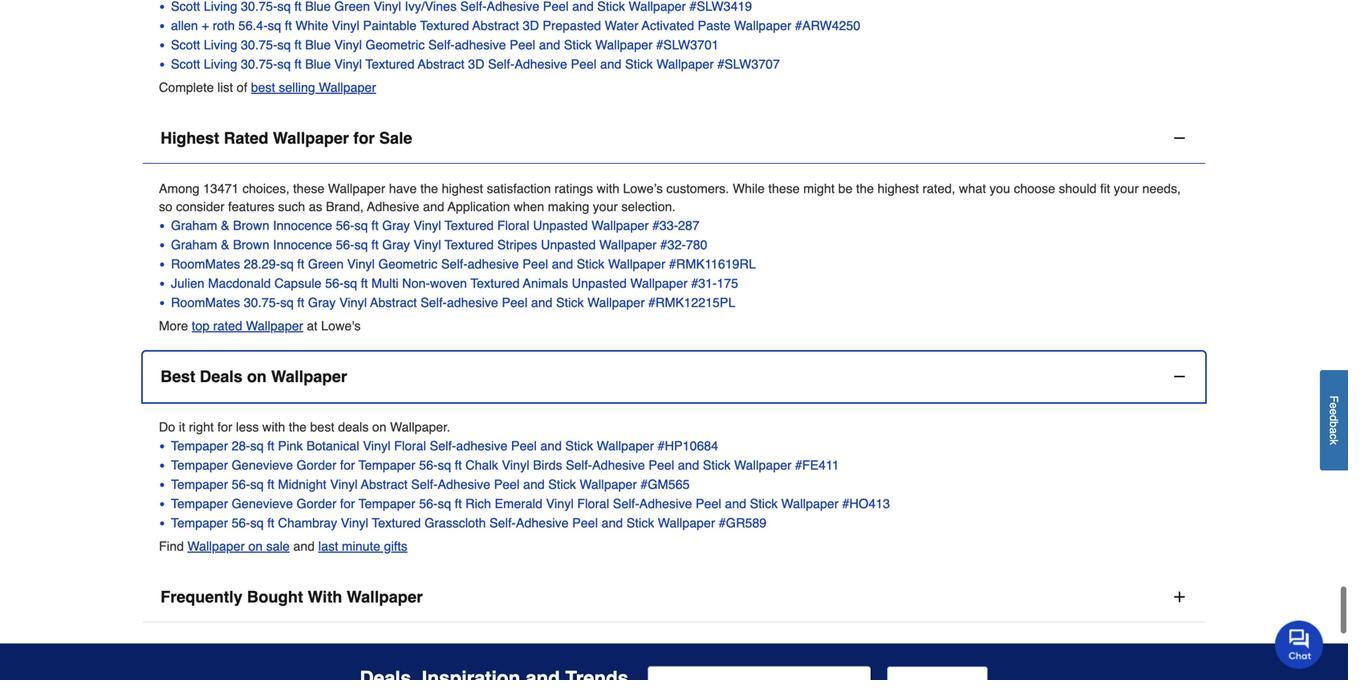Task type: locate. For each thing, give the bounding box(es) containing it.
floral inside the among 13471 choices, these wallpaper have the highest satisfaction ratings with lowe's customers. while these might be the highest rated, what you choose should fit your needs, so consider features such as brand, adhesive and application when making your selection. graham & brown innocence 56-sq ft gray vinyl textured floral unpasted wallpaper #33-287 graham & brown innocence 56-sq ft gray vinyl textured stripes unpasted wallpaper #32-780 roommates 28.29-sq ft green vinyl geometric self-adhesive peel and stick wallpaper #rmk11619rl julien macdonald capsule 56-sq ft multi non-woven textured animals unpasted wallpaper #31-175 roommates 30.75-sq ft gray vinyl abstract self-adhesive peel and stick wallpaper #rmk12215pl
[[498, 218, 530, 233]]

1 vertical spatial innocence
[[273, 237, 332, 252]]

frequently bought with wallpaper
[[161, 588, 423, 606]]

find wallpaper on sale and last minute gifts
[[159, 539, 408, 553]]

brown down features on the left
[[233, 218, 270, 233]]

2 minus image from the top
[[1172, 368, 1188, 385]]

blue
[[305, 37, 331, 52], [305, 57, 331, 72]]

multi
[[372, 276, 399, 291]]

with
[[308, 588, 342, 606]]

highest rated wallpaper for sale button
[[143, 113, 1206, 164]]

e up d
[[1328, 403, 1341, 409]]

abstract inside do it right for less with the best deals on wallpaper. tempaper 28-sq ft pink botanical vinyl floral self-adhesive peel and stick wallpaper #hp10684 tempaper genevieve gorder for tempaper 56-sq ft chalk vinyl birds self-adhesive peel and stick wallpaper #fe411 tempaper 56-sq ft midnight vinyl abstract self-adhesive peel and stick wallpaper #gm565 tempaper genevieve gorder for tempaper 56-sq ft rich emerald vinyl floral self-adhesive peel and stick wallpaper #ho413 tempaper 56-sq ft chambray vinyl textured grasscloth self-adhesive peel and stick wallpaper #gr589
[[361, 477, 408, 492]]

wallpaper down at
[[271, 367, 347, 386]]

0 vertical spatial scott
[[171, 37, 200, 52]]

innocence
[[273, 218, 332, 233], [273, 237, 332, 252]]

1 innocence from the top
[[273, 218, 332, 233]]

wallpaper down gifts at the left of the page
[[347, 588, 423, 606]]

minus image inside the best deals on wallpaper button
[[1172, 368, 1188, 385]]

wallpaper up #gm565 in the bottom of the page
[[597, 438, 654, 453]]

have
[[389, 181, 417, 196]]

& down the consider
[[221, 218, 230, 233]]

making
[[548, 199, 590, 214]]

best
[[161, 367, 195, 386]]

wallpaper left #fe411
[[735, 458, 792, 472]]

gray
[[382, 218, 410, 233], [382, 237, 410, 252], [308, 295, 336, 310]]

tempaper genevieve gorder for tempaper 56-sq ft rich emerald vinyl floral self-adhesive peel and stick wallpaper #ho413 link
[[171, 494, 1190, 513]]

wallpaper inside highest rated wallpaper for sale button
[[273, 129, 349, 147]]

wallpaper down #slw3701
[[657, 57, 714, 72]]

genevieve down midnight
[[232, 496, 293, 511]]

right
[[189, 419, 214, 434]]

form
[[648, 666, 989, 680]]

& up macdonald
[[221, 237, 230, 252]]

chat invite button image
[[1276, 620, 1325, 669]]

living up 'list'
[[204, 57, 237, 72]]

0 vertical spatial unpasted
[[533, 218, 588, 233]]

1 living from the top
[[204, 37, 237, 52]]

geometric up non-
[[379, 256, 438, 271]]

wallpaper down tempaper genevieve gorder for tempaper 56-sq ft rich emerald vinyl floral self-adhesive peel and stick wallpaper #ho413 link
[[658, 515, 716, 530]]

brown up 28.29-
[[233, 237, 270, 252]]

1 vertical spatial 3d
[[468, 57, 485, 72]]

2 horizontal spatial floral
[[578, 496, 610, 511]]

1 horizontal spatial floral
[[498, 218, 530, 233]]

geometric down paintable
[[366, 37, 425, 52]]

adhesive inside allen + roth 56.4-sq ft white vinyl paintable textured abstract 3d prepasted water activated paste wallpaper #arw4250 scott living 30.75-sq ft blue vinyl geometric self-adhesive peel and stick wallpaper #slw3701 scott living 30.75-sq ft blue vinyl textured abstract 3d self-adhesive peel and stick wallpaper #slw3707
[[515, 57, 568, 72]]

roommates up julien
[[171, 256, 240, 271]]

0 horizontal spatial the
[[289, 419, 307, 434]]

adhesive
[[515, 57, 568, 72], [367, 199, 420, 214], [593, 458, 645, 472], [438, 477, 491, 492], [640, 496, 693, 511], [516, 515, 569, 530]]

adhesive down prepasted
[[515, 57, 568, 72]]

vinyl
[[332, 18, 360, 33], [335, 37, 362, 52], [335, 57, 362, 72], [414, 218, 441, 233], [414, 237, 441, 252], [347, 256, 375, 271], [340, 295, 367, 310], [363, 438, 391, 453], [502, 458, 530, 472], [330, 477, 358, 492], [546, 496, 574, 511], [341, 515, 369, 530]]

grasscloth
[[425, 515, 486, 530]]

0 vertical spatial genevieve
[[232, 458, 293, 472]]

2 vertical spatial floral
[[578, 496, 610, 511]]

0 horizontal spatial 3d
[[468, 57, 485, 72]]

1 vertical spatial brown
[[233, 237, 270, 252]]

the up pink
[[289, 419, 307, 434]]

56- down green at the left top of page
[[325, 276, 344, 291]]

1 vertical spatial roommates
[[171, 295, 240, 310]]

minus image
[[1172, 130, 1188, 146], [1172, 368, 1188, 385]]

and down tempaper genevieve gorder for tempaper 56-sq ft rich emerald vinyl floral self-adhesive peel and stick wallpaper #ho413 link
[[602, 515, 623, 530]]

innocence up green at the left top of page
[[273, 237, 332, 252]]

on
[[247, 367, 267, 386], [372, 419, 387, 434], [248, 539, 263, 553]]

minus image for best deals on wallpaper
[[1172, 368, 1188, 385]]

1 horizontal spatial with
[[597, 181, 620, 196]]

1 vertical spatial blue
[[305, 57, 331, 72]]

wallpaper.
[[390, 419, 451, 434]]

sq
[[268, 18, 281, 33], [277, 37, 291, 52], [277, 57, 291, 72], [355, 218, 368, 233], [355, 237, 368, 252], [280, 256, 294, 271], [344, 276, 357, 291], [280, 295, 294, 310], [250, 438, 264, 453], [438, 458, 451, 472], [250, 477, 264, 492], [438, 496, 451, 511], [250, 515, 264, 530]]

1 gorder from the top
[[297, 458, 337, 472]]

#fe411
[[796, 458, 840, 472]]

e up b on the right bottom of the page
[[1328, 409, 1341, 415]]

floral up stripes
[[498, 218, 530, 233]]

and up #gr589
[[725, 496, 747, 511]]

2 vertical spatial on
[[248, 539, 263, 553]]

scott up complete
[[171, 57, 200, 72]]

for left sale
[[354, 129, 375, 147]]

adhesive inside the among 13471 choices, these wallpaper have the highest satisfaction ratings with lowe's customers. while these might be the highest rated, what you choose should fit your needs, so consider features such as brand, adhesive and application when making your selection. graham & brown innocence 56-sq ft gray vinyl textured floral unpasted wallpaper #33-287 graham & brown innocence 56-sq ft gray vinyl textured stripes unpasted wallpaper #32-780 roommates 28.29-sq ft green vinyl geometric self-adhesive peel and stick wallpaper #rmk11619rl julien macdonald capsule 56-sq ft multi non-woven textured animals unpasted wallpaper #31-175 roommates 30.75-sq ft gray vinyl abstract self-adhesive peel and stick wallpaper #rmk12215pl
[[367, 199, 420, 214]]

0 vertical spatial geometric
[[366, 37, 425, 52]]

gorder up chambray
[[297, 496, 337, 511]]

0 vertical spatial gorder
[[297, 458, 337, 472]]

top rated wallpaper link
[[192, 318, 303, 333]]

paste
[[698, 18, 731, 33]]

top
[[192, 318, 210, 333]]

with right ratings
[[597, 181, 620, 196]]

1 horizontal spatial best
[[310, 419, 335, 434]]

graham
[[171, 218, 217, 233], [171, 237, 217, 252]]

these left might
[[769, 181, 800, 196]]

0 horizontal spatial best
[[251, 80, 275, 95]]

1 horizontal spatial these
[[769, 181, 800, 196]]

0 vertical spatial graham
[[171, 218, 217, 233]]

1 genevieve from the top
[[232, 458, 293, 472]]

highest rated wallpaper for sale
[[161, 129, 413, 147]]

unpasted
[[533, 218, 588, 233], [541, 237, 596, 252], [572, 276, 627, 291]]

1 brown from the top
[[233, 218, 270, 233]]

tempaper 56-sq ft midnight vinyl abstract self-adhesive peel and stick wallpaper #gm565 link
[[171, 475, 1190, 494]]

stick
[[564, 37, 592, 52], [625, 57, 653, 72], [577, 256, 605, 271], [556, 295, 584, 310], [566, 438, 594, 453], [703, 458, 731, 472], [549, 477, 576, 492], [750, 496, 778, 511], [627, 515, 655, 530]]

minus image inside highest rated wallpaper for sale button
[[1172, 130, 1188, 146]]

1 vertical spatial genevieve
[[232, 496, 293, 511]]

0 horizontal spatial highest
[[442, 181, 483, 196]]

geometric inside the among 13471 choices, these wallpaper have the highest satisfaction ratings with lowe's customers. while these might be the highest rated, what you choose should fit your needs, so consider features such as brand, adhesive and application when making your selection. graham & brown innocence 56-sq ft gray vinyl textured floral unpasted wallpaper #33-287 graham & brown innocence 56-sq ft gray vinyl textured stripes unpasted wallpaper #32-780 roommates 28.29-sq ft green vinyl geometric self-adhesive peel and stick wallpaper #rmk11619rl julien macdonald capsule 56-sq ft multi non-woven textured animals unpasted wallpaper #31-175 roommates 30.75-sq ft gray vinyl abstract self-adhesive peel and stick wallpaper #rmk12215pl
[[379, 256, 438, 271]]

animals
[[523, 276, 569, 291]]

genevieve down the 28-
[[232, 458, 293, 472]]

gorder up midnight
[[297, 458, 337, 472]]

0 horizontal spatial with
[[262, 419, 285, 434]]

for up minute
[[340, 496, 355, 511]]

and down prepasted
[[539, 37, 561, 52]]

gorder
[[297, 458, 337, 472], [297, 496, 337, 511]]

the right have
[[421, 181, 438, 196]]

geometric
[[366, 37, 425, 52], [379, 256, 438, 271]]

find
[[159, 539, 184, 553]]

wallpaper down roommates 28.29-sq ft green vinyl geometric self-adhesive peel and stick wallpaper #rmk11619rl link
[[631, 276, 688, 291]]

your down ratings
[[593, 199, 618, 214]]

do
[[159, 419, 175, 434]]

innocence down such
[[273, 218, 332, 233]]

1 horizontal spatial highest
[[878, 181, 919, 196]]

wallpaper up brand,
[[328, 181, 386, 196]]

1 minus image from the top
[[1172, 130, 1188, 146]]

the
[[421, 181, 438, 196], [857, 181, 874, 196], [289, 419, 307, 434]]

2 highest from the left
[[878, 181, 919, 196]]

2 & from the top
[[221, 237, 230, 252]]

c
[[1328, 434, 1341, 440]]

rated,
[[923, 181, 956, 196]]

tempaper 56-sq ft chambray vinyl textured grasscloth self-adhesive peel and stick wallpaper #gr589 link
[[171, 513, 1190, 533]]

floral down the wallpaper.
[[394, 438, 426, 453]]

0 vertical spatial with
[[597, 181, 620, 196]]

as
[[309, 199, 322, 214]]

gray up multi
[[382, 237, 410, 252]]

julien
[[171, 276, 205, 291]]

0 horizontal spatial floral
[[394, 438, 426, 453]]

0 vertical spatial roommates
[[171, 256, 240, 271]]

blue down white
[[305, 37, 331, 52]]

when
[[514, 199, 545, 214]]

56- up grasscloth
[[419, 496, 438, 511]]

on inside button
[[247, 367, 267, 386]]

wallpaper inside the best deals on wallpaper button
[[271, 367, 347, 386]]

and left application at the left of page
[[423, 199, 445, 214]]

best inside do it right for less with the best deals on wallpaper. tempaper 28-sq ft pink botanical vinyl floral self-adhesive peel and stick wallpaper #hp10684 tempaper genevieve gorder for tempaper 56-sq ft chalk vinyl birds self-adhesive peel and stick wallpaper #fe411 tempaper 56-sq ft midnight vinyl abstract self-adhesive peel and stick wallpaper #gm565 tempaper genevieve gorder for tempaper 56-sq ft rich emerald vinyl floral self-adhesive peel and stick wallpaper #ho413 tempaper 56-sq ft chambray vinyl textured grasscloth self-adhesive peel and stick wallpaper #gr589
[[310, 419, 335, 434]]

with up pink
[[262, 419, 285, 434]]

and up animals
[[552, 256, 574, 271]]

tempaper 28-sq ft pink botanical vinyl floral self-adhesive peel and stick wallpaper #hp10684 link
[[171, 436, 1190, 456]]

#33-
[[653, 218, 678, 233]]

the right be
[[857, 181, 874, 196]]

on for sale
[[248, 539, 263, 553]]

gifts
[[384, 539, 408, 553]]

peel
[[510, 37, 536, 52], [571, 57, 597, 72], [523, 256, 549, 271], [502, 295, 528, 310], [511, 438, 537, 453], [649, 458, 675, 472], [494, 477, 520, 492], [696, 496, 722, 511], [573, 515, 598, 530]]

wallpaper on sale link
[[188, 539, 290, 553]]

wallpaper down best selling wallpaper link
[[273, 129, 349, 147]]

activated
[[642, 18, 695, 33]]

0 vertical spatial brown
[[233, 218, 270, 233]]

should
[[1059, 181, 1097, 196]]

1 vertical spatial 30.75-
[[241, 57, 277, 72]]

these up 'as'
[[293, 181, 325, 196]]

0 horizontal spatial your
[[593, 199, 618, 214]]

your
[[1114, 181, 1139, 196], [593, 199, 618, 214]]

julien macdonald capsule 56-sq ft multi non-woven textured animals unpasted wallpaper #31-175 link
[[171, 274, 1190, 293]]

gray up at
[[308, 295, 336, 310]]

living
[[204, 37, 237, 52], [204, 57, 237, 72]]

blue up best selling wallpaper link
[[305, 57, 331, 72]]

wallpaper down #33-
[[600, 237, 657, 252]]

scott down allen
[[171, 37, 200, 52]]

floral right emerald
[[578, 496, 610, 511]]

gray down have
[[382, 218, 410, 233]]

175
[[717, 276, 739, 291]]

roommates up top on the top of the page
[[171, 295, 240, 310]]

wallpaper
[[735, 18, 792, 33], [596, 37, 653, 52], [657, 57, 714, 72], [319, 80, 376, 95], [273, 129, 349, 147], [328, 181, 386, 196], [592, 218, 649, 233], [600, 237, 657, 252], [608, 256, 666, 271], [631, 276, 688, 291], [588, 295, 645, 310], [246, 318, 303, 333], [271, 367, 347, 386], [597, 438, 654, 453], [735, 458, 792, 472], [580, 477, 637, 492], [782, 496, 839, 511], [658, 515, 716, 530], [188, 539, 245, 553], [347, 588, 423, 606]]

0 horizontal spatial these
[[293, 181, 325, 196]]

chambray
[[278, 515, 337, 530]]

1 vertical spatial graham
[[171, 237, 217, 252]]

2 vertical spatial 30.75-
[[244, 295, 280, 310]]

adhesive up #gm565 in the bottom of the page
[[593, 458, 645, 472]]

best up botanical
[[310, 419, 335, 434]]

0 vertical spatial minus image
[[1172, 130, 1188, 146]]

best
[[251, 80, 275, 95], [310, 419, 335, 434]]

30.75- up more top rated wallpaper at lowe's
[[244, 295, 280, 310]]

0 vertical spatial 3d
[[523, 18, 539, 33]]

1 vertical spatial with
[[262, 419, 285, 434]]

the for highest rated wallpaper for sale
[[421, 181, 438, 196]]

0 vertical spatial living
[[204, 37, 237, 52]]

the inside do it right for less with the best deals on wallpaper. tempaper 28-sq ft pink botanical vinyl floral self-adhesive peel and stick wallpaper #hp10684 tempaper genevieve gorder for tempaper 56-sq ft chalk vinyl birds self-adhesive peel and stick wallpaper #fe411 tempaper 56-sq ft midnight vinyl abstract self-adhesive peel and stick wallpaper #gm565 tempaper genevieve gorder for tempaper 56-sq ft rich emerald vinyl floral self-adhesive peel and stick wallpaper #ho413 tempaper 56-sq ft chambray vinyl textured grasscloth self-adhesive peel and stick wallpaper #gr589
[[289, 419, 307, 434]]

30.75- inside the among 13471 choices, these wallpaper have the highest satisfaction ratings with lowe's customers. while these might be the highest rated, what you choose should fit your needs, so consider features such as brand, adhesive and application when making your selection. graham & brown innocence 56-sq ft gray vinyl textured floral unpasted wallpaper #33-287 graham & brown innocence 56-sq ft gray vinyl textured stripes unpasted wallpaper #32-780 roommates 28.29-sq ft green vinyl geometric self-adhesive peel and stick wallpaper #rmk11619rl julien macdonald capsule 56-sq ft multi non-woven textured animals unpasted wallpaper #31-175 roommates 30.75-sq ft gray vinyl abstract self-adhesive peel and stick wallpaper #rmk12215pl
[[244, 295, 280, 310]]

1 horizontal spatial 3d
[[523, 18, 539, 33]]

chalk
[[466, 458, 499, 472]]

best right of
[[251, 80, 275, 95]]

wallpaper left #gm565 in the bottom of the page
[[580, 477, 637, 492]]

1 vertical spatial your
[[593, 199, 618, 214]]

1 vertical spatial geometric
[[379, 256, 438, 271]]

best selling wallpaper link
[[251, 80, 376, 95]]

30.75- down 56.4-
[[241, 37, 277, 52]]

1 vertical spatial minus image
[[1172, 368, 1188, 385]]

1 vertical spatial living
[[204, 57, 237, 72]]

living down roth
[[204, 37, 237, 52]]

0 vertical spatial on
[[247, 367, 267, 386]]

textured inside do it right for less with the best deals on wallpaper. tempaper 28-sq ft pink botanical vinyl floral self-adhesive peel and stick wallpaper #hp10684 tempaper genevieve gorder for tempaper 56-sq ft chalk vinyl birds self-adhesive peel and stick wallpaper #fe411 tempaper 56-sq ft midnight vinyl abstract self-adhesive peel and stick wallpaper #gm565 tempaper genevieve gorder for tempaper 56-sq ft rich emerald vinyl floral self-adhesive peel and stick wallpaper #ho413 tempaper 56-sq ft chambray vinyl textured grasscloth self-adhesive peel and stick wallpaper #gr589
[[372, 515, 421, 530]]

2 scott from the top
[[171, 57, 200, 72]]

1 horizontal spatial your
[[1114, 181, 1139, 196]]

0 vertical spatial floral
[[498, 218, 530, 233]]

0 vertical spatial innocence
[[273, 218, 332, 233]]

1 vertical spatial scott
[[171, 57, 200, 72]]

these
[[293, 181, 325, 196], [769, 181, 800, 196]]

for left less
[[218, 419, 233, 434]]

scott
[[171, 37, 200, 52], [171, 57, 200, 72]]

1 vertical spatial gorder
[[297, 496, 337, 511]]

30.75-
[[241, 37, 277, 52], [241, 57, 277, 72], [244, 295, 280, 310]]

adhesive down have
[[367, 199, 420, 214]]

application
[[448, 199, 510, 214]]

botanical
[[307, 438, 360, 453]]

e
[[1328, 403, 1341, 409], [1328, 409, 1341, 415]]

highest up application at the left of page
[[442, 181, 483, 196]]

2 these from the left
[[769, 181, 800, 196]]

wallpaper down #fe411
[[782, 496, 839, 511]]

genevieve
[[232, 458, 293, 472], [232, 496, 293, 511]]

graham & brown innocence 56-sq ft gray vinyl textured floral unpasted wallpaper #33-287 link
[[171, 216, 1190, 235]]

#slw3707
[[718, 57, 780, 72]]

and down water
[[600, 57, 622, 72]]

1 vertical spatial &
[[221, 237, 230, 252]]

0 vertical spatial &
[[221, 218, 230, 233]]

1 vertical spatial best
[[310, 419, 335, 434]]

complete list of best selling wallpaper
[[159, 80, 376, 95]]

highest left 'rated,'
[[878, 181, 919, 196]]

you
[[990, 181, 1011, 196]]

might
[[804, 181, 835, 196]]

0 vertical spatial blue
[[305, 37, 331, 52]]

adhesive up the rich
[[438, 477, 491, 492]]

30.75- up the complete list of best selling wallpaper
[[241, 57, 277, 72]]

1 horizontal spatial the
[[421, 181, 438, 196]]

lowe's
[[321, 318, 361, 333]]

green
[[308, 256, 344, 271]]

your right 'fit'
[[1114, 181, 1139, 196]]

1 vertical spatial on
[[372, 419, 387, 434]]

graham & brown innocence 56-sq ft gray vinyl textured stripes unpasted wallpaper #32-780 link
[[171, 235, 1190, 254]]

scott living 30.75-sq ft blue vinyl geometric self-adhesive peel and stick wallpaper #slw3701 link
[[171, 35, 1190, 55]]

minus image for highest rated wallpaper for sale
[[1172, 130, 1188, 146]]

2 blue from the top
[[305, 57, 331, 72]]

adhesive
[[455, 37, 506, 52], [468, 256, 519, 271], [447, 295, 499, 310], [456, 438, 508, 453]]



Task type: describe. For each thing, give the bounding box(es) containing it.
allen + roth 56.4-sq ft white vinyl paintable textured abstract 3d prepasted water activated paste wallpaper #arw4250 link
[[171, 16, 1190, 35]]

plus image
[[1172, 589, 1188, 605]]

1 vertical spatial floral
[[394, 438, 426, 453]]

1 vertical spatial gray
[[382, 237, 410, 252]]

2 e from the top
[[1328, 409, 1341, 415]]

2 vertical spatial gray
[[308, 295, 336, 310]]

#32-
[[661, 237, 686, 252]]

on inside do it right for less with the best deals on wallpaper. tempaper 28-sq ft pink botanical vinyl floral self-adhesive peel and stick wallpaper #hp10684 tempaper genevieve gorder for tempaper 56-sq ft chalk vinyl birds self-adhesive peel and stick wallpaper #fe411 tempaper 56-sq ft midnight vinyl abstract self-adhesive peel and stick wallpaper #gm565 tempaper genevieve gorder for tempaper 56-sq ft rich emerald vinyl floral self-adhesive peel and stick wallpaper #ho413 tempaper 56-sq ft chambray vinyl textured grasscloth self-adhesive peel and stick wallpaper #gr589
[[372, 419, 387, 434]]

do it right for less with the best deals on wallpaper. tempaper 28-sq ft pink botanical vinyl floral self-adhesive peel and stick wallpaper #hp10684 tempaper genevieve gorder for tempaper 56-sq ft chalk vinyl birds self-adhesive peel and stick wallpaper #fe411 tempaper 56-sq ft midnight vinyl abstract self-adhesive peel and stick wallpaper #gm565 tempaper genevieve gorder for tempaper 56-sq ft rich emerald vinyl floral self-adhesive peel and stick wallpaper #ho413 tempaper 56-sq ft chambray vinyl textured grasscloth self-adhesive peel and stick wallpaper #gr589
[[159, 419, 891, 530]]

choose
[[1014, 181, 1056, 196]]

prepasted
[[543, 18, 602, 33]]

56.4-
[[239, 18, 268, 33]]

56- down the wallpaper.
[[419, 458, 438, 472]]

1 blue from the top
[[305, 37, 331, 52]]

for inside button
[[354, 129, 375, 147]]

f e e d b a c k button
[[1321, 370, 1349, 471]]

consider
[[176, 199, 225, 214]]

56- up wallpaper on sale link in the left bottom of the page
[[232, 515, 250, 530]]

and down animals
[[531, 295, 553, 310]]

non-
[[402, 276, 430, 291]]

Email Address email field
[[648, 666, 871, 680]]

satisfaction
[[487, 181, 551, 196]]

f e e d b a c k
[[1328, 396, 1341, 445]]

last
[[318, 539, 338, 553]]

rated
[[213, 318, 243, 333]]

1 roommates from the top
[[171, 256, 240, 271]]

wallpaper inside frequently bought with wallpaper button
[[347, 588, 423, 606]]

2 horizontal spatial the
[[857, 181, 874, 196]]

at
[[307, 318, 318, 333]]

#rmk11619rl
[[669, 256, 756, 271]]

d
[[1328, 415, 1341, 421]]

such
[[278, 199, 305, 214]]

1 e from the top
[[1328, 403, 1341, 409]]

0 vertical spatial 30.75-
[[241, 37, 277, 52]]

wallpaper down julien macdonald capsule 56-sq ft multi non-woven textured animals unpasted wallpaper #31-175 link
[[588, 295, 645, 310]]

1 highest from the left
[[442, 181, 483, 196]]

1 & from the top
[[221, 218, 230, 233]]

56- down brand,
[[336, 218, 355, 233]]

with inside do it right for less with the best deals on wallpaper. tempaper 28-sq ft pink botanical vinyl floral self-adhesive peel and stick wallpaper #hp10684 tempaper genevieve gorder for tempaper 56-sq ft chalk vinyl birds self-adhesive peel and stick wallpaper #fe411 tempaper 56-sq ft midnight vinyl abstract self-adhesive peel and stick wallpaper #gm565 tempaper genevieve gorder for tempaper 56-sq ft rich emerald vinyl floral self-adhesive peel and stick wallpaper #ho413 tempaper 56-sq ft chambray vinyl textured grasscloth self-adhesive peel and stick wallpaper #gr589
[[262, 419, 285, 434]]

among
[[159, 181, 200, 196]]

emerald
[[495, 496, 543, 511]]

wallpaper up #slw3707
[[735, 18, 792, 33]]

56- up green at the left top of page
[[336, 237, 355, 252]]

the for best deals on wallpaper
[[289, 419, 307, 434]]

abstract inside the among 13471 choices, these wallpaper have the highest satisfaction ratings with lowe's customers. while these might be the highest rated, what you choose should fit your needs, so consider features such as brand, adhesive and application when making your selection. graham & brown innocence 56-sq ft gray vinyl textured floral unpasted wallpaper #33-287 graham & brown innocence 56-sq ft gray vinyl textured stripes unpasted wallpaper #32-780 roommates 28.29-sq ft green vinyl geometric self-adhesive peel and stick wallpaper #rmk11619rl julien macdonald capsule 56-sq ft multi non-woven textured animals unpasted wallpaper #31-175 roommates 30.75-sq ft gray vinyl abstract self-adhesive peel and stick wallpaper #rmk12215pl
[[370, 295, 417, 310]]

midnight
[[278, 477, 327, 492]]

2 brown from the top
[[233, 237, 270, 252]]

minute
[[342, 539, 381, 553]]

+
[[202, 18, 209, 33]]

adhesive inside do it right for less with the best deals on wallpaper. tempaper 28-sq ft pink botanical vinyl floral self-adhesive peel and stick wallpaper #hp10684 tempaper genevieve gorder for tempaper 56-sq ft chalk vinyl birds self-adhesive peel and stick wallpaper #fe411 tempaper 56-sq ft midnight vinyl abstract self-adhesive peel and stick wallpaper #gm565 tempaper genevieve gorder for tempaper 56-sq ft rich emerald vinyl floral self-adhesive peel and stick wallpaper #ho413 tempaper 56-sq ft chambray vinyl textured grasscloth self-adhesive peel and stick wallpaper #gr589
[[456, 438, 508, 453]]

more
[[159, 318, 188, 333]]

and up the 'birds'
[[541, 438, 562, 453]]

and down #hp10684
[[678, 458, 700, 472]]

#gr589
[[719, 515, 767, 530]]

so
[[159, 199, 173, 214]]

needs,
[[1143, 181, 1182, 196]]

0 vertical spatial your
[[1114, 181, 1139, 196]]

bought
[[247, 588, 303, 606]]

selling
[[279, 80, 315, 95]]

highest
[[161, 129, 219, 147]]

selection.
[[622, 199, 676, 214]]

#gm565
[[641, 477, 690, 492]]

#ho413
[[843, 496, 891, 511]]

wallpaper down #32-
[[608, 256, 666, 271]]

deals
[[200, 367, 243, 386]]

roommates 30.75-sq ft gray vinyl abstract self-adhesive peel and stick wallpaper #rmk12215pl link
[[171, 293, 1190, 312]]

0 vertical spatial best
[[251, 80, 275, 95]]

frequently bought with wallpaper button
[[143, 572, 1206, 623]]

a
[[1328, 428, 1341, 434]]

wallpaper left at
[[246, 318, 303, 333]]

56- down the 28-
[[232, 477, 250, 492]]

geometric inside allen + roth 56.4-sq ft white vinyl paintable textured abstract 3d prepasted water activated paste wallpaper #arw4250 scott living 30.75-sq ft blue vinyl geometric self-adhesive peel and stick wallpaper #slw3701 scott living 30.75-sq ft blue vinyl textured abstract 3d self-adhesive peel and stick wallpaper #slw3707
[[366, 37, 425, 52]]

k
[[1328, 440, 1341, 445]]

28-
[[232, 438, 250, 453]]

13471
[[203, 181, 239, 196]]

roth
[[213, 18, 235, 33]]

1 vertical spatial unpasted
[[541, 237, 596, 252]]

with inside the among 13471 choices, these wallpaper have the highest satisfaction ratings with lowe's customers. while these might be the highest rated, what you choose should fit your needs, so consider features such as brand, adhesive and application when making your selection. graham & brown innocence 56-sq ft gray vinyl textured floral unpasted wallpaper #33-287 graham & brown innocence 56-sq ft gray vinyl textured stripes unpasted wallpaper #32-780 roommates 28.29-sq ft green vinyl geometric self-adhesive peel and stick wallpaper #rmk11619rl julien macdonald capsule 56-sq ft multi non-woven textured animals unpasted wallpaper #31-175 roommates 30.75-sq ft gray vinyl abstract self-adhesive peel and stick wallpaper #rmk12215pl
[[597, 181, 620, 196]]

customers.
[[667, 181, 730, 196]]

adhesive inside allen + roth 56.4-sq ft white vinyl paintable textured abstract 3d prepasted water activated paste wallpaper #arw4250 scott living 30.75-sq ft blue vinyl geometric self-adhesive peel and stick wallpaper #slw3701 scott living 30.75-sq ft blue vinyl textured abstract 3d self-adhesive peel and stick wallpaper #slw3707
[[455, 37, 506, 52]]

#rmk12215pl
[[649, 295, 736, 310]]

sale
[[379, 129, 413, 147]]

2 graham from the top
[[171, 237, 217, 252]]

1 these from the left
[[293, 181, 325, 196]]

2 genevieve from the top
[[232, 496, 293, 511]]

allen + roth 56.4-sq ft white vinyl paintable textured abstract 3d prepasted water activated paste wallpaper #arw4250 scott living 30.75-sq ft blue vinyl geometric self-adhesive peel and stick wallpaper #slw3701 scott living 30.75-sq ft blue vinyl textured abstract 3d self-adhesive peel and stick wallpaper #slw3707
[[171, 18, 861, 72]]

choices,
[[243, 181, 290, 196]]

and down chambray
[[293, 539, 315, 553]]

0 vertical spatial gray
[[382, 218, 410, 233]]

best deals on wallpaper button
[[143, 352, 1206, 402]]

wallpaper down water
[[596, 37, 653, 52]]

28.29-
[[244, 256, 280, 271]]

2 living from the top
[[204, 57, 237, 72]]

1 scott from the top
[[171, 37, 200, 52]]

capsule
[[275, 276, 322, 291]]

lowe's
[[623, 181, 663, 196]]

for down botanical
[[340, 458, 355, 472]]

features
[[228, 199, 275, 214]]

sale
[[266, 539, 290, 553]]

last minute gifts link
[[318, 539, 408, 553]]

rich
[[466, 496, 491, 511]]

adhesive down #gm565 in the bottom of the page
[[640, 496, 693, 511]]

allen
[[171, 18, 198, 33]]

it
[[179, 419, 185, 434]]

brand,
[[326, 199, 364, 214]]

best deals on wallpaper
[[161, 367, 347, 386]]

on for wallpaper
[[247, 367, 267, 386]]

wallpaper down selection.
[[592, 218, 649, 233]]

macdonald
[[208, 276, 271, 291]]

adhesive down emerald
[[516, 515, 569, 530]]

2 vertical spatial unpasted
[[572, 276, 627, 291]]

1 graham from the top
[[171, 218, 217, 233]]

2 gorder from the top
[[297, 496, 337, 511]]

stripes
[[498, 237, 538, 252]]

wallpaper right find
[[188, 539, 245, 553]]

tempaper genevieve gorder for tempaper 56-sq ft chalk vinyl birds self-adhesive peel and stick wallpaper #fe411 link
[[171, 456, 1190, 475]]

fit
[[1101, 181, 1111, 196]]

birds
[[533, 458, 563, 472]]

white
[[296, 18, 328, 33]]

b
[[1328, 421, 1341, 428]]

more top rated wallpaper at lowe's
[[159, 318, 361, 333]]

of
[[237, 80, 248, 95]]

287
[[678, 218, 700, 233]]

less
[[236, 419, 259, 434]]

wallpaper right selling in the top of the page
[[319, 80, 376, 95]]

what
[[959, 181, 987, 196]]

#slw3701
[[657, 37, 719, 52]]

2 innocence from the top
[[273, 237, 332, 252]]

#arw4250
[[796, 18, 861, 33]]

2 roommates from the top
[[171, 295, 240, 310]]

and down the 'birds'
[[524, 477, 545, 492]]



Task type: vqa. For each thing, say whether or not it's contained in the screenshot.
HIGHEST RATED WALLPAPER FOR SALE button at the top of the page
yes



